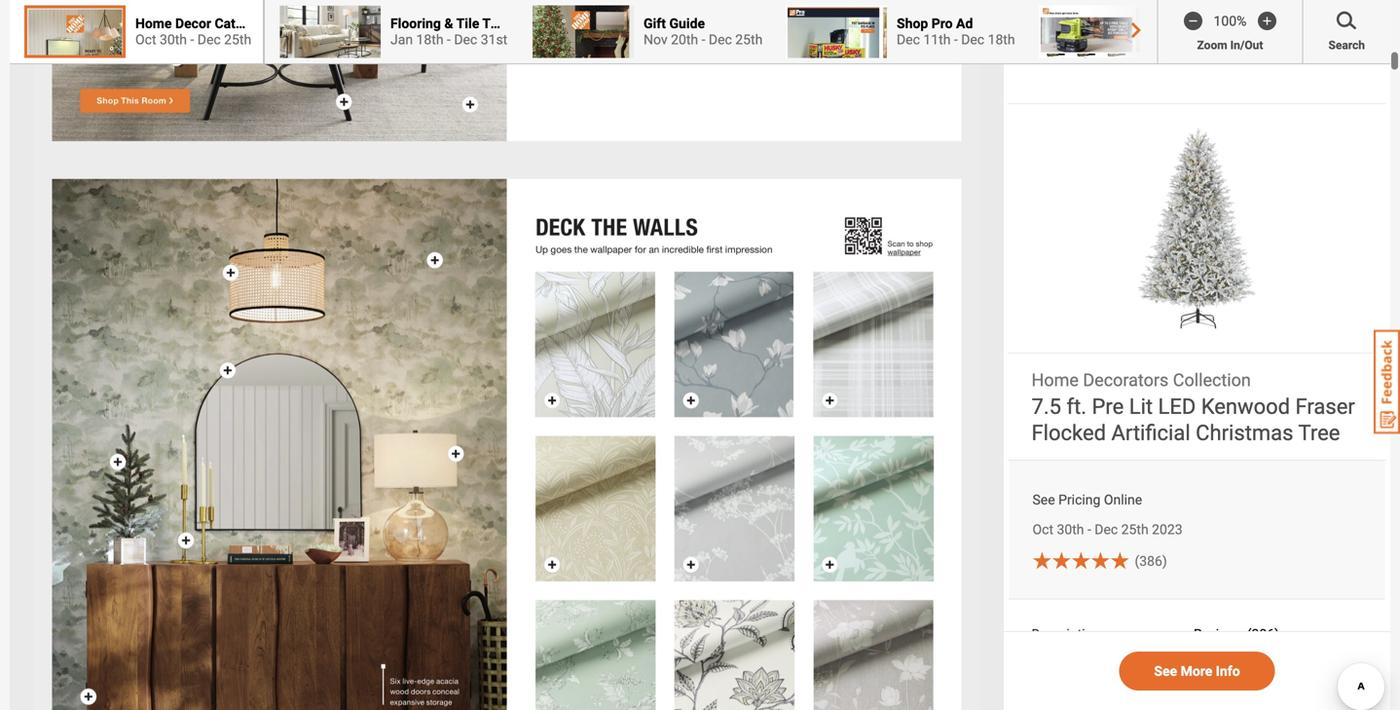 Task type: locate. For each thing, give the bounding box(es) containing it.
feedback link image
[[1374, 329, 1401, 434]]



Task type: vqa. For each thing, say whether or not it's contained in the screenshot.
topmost the &
no



